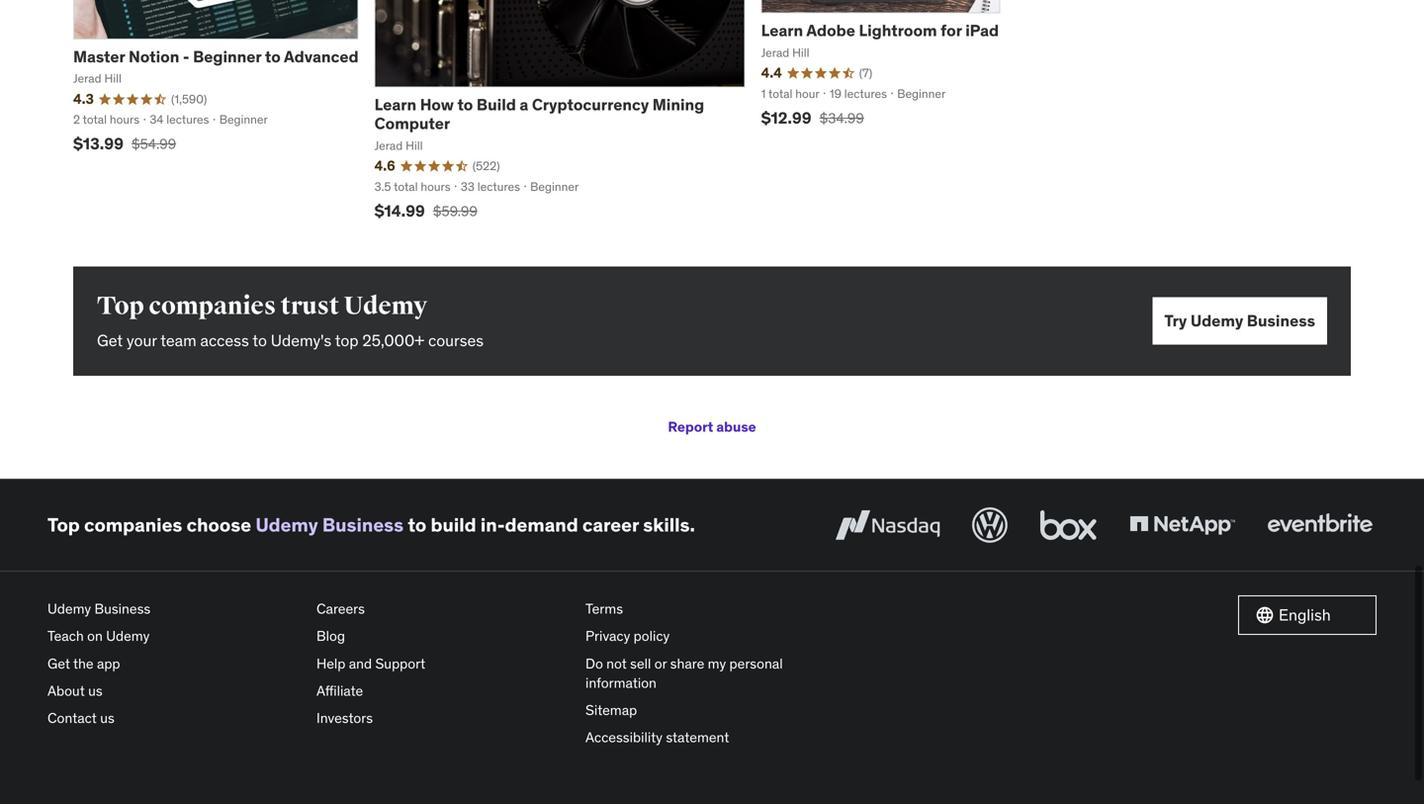 Task type: vqa. For each thing, say whether or not it's contained in the screenshot.
the topmost The Get
yes



Task type: describe. For each thing, give the bounding box(es) containing it.
top for trust
[[97, 291, 144, 321]]

teach
[[47, 627, 84, 645]]

lectures for to
[[478, 179, 520, 194]]

(1,590)
[[171, 91, 207, 107]]

$13.99 $54.99
[[73, 134, 176, 154]]

to left build at the left of page
[[408, 513, 427, 537]]

19 lectures
[[830, 86, 887, 101]]

to inside top companies trust udemy get your team access to udemy's top 25,000+ courses
[[253, 331, 267, 351]]

hill inside master notion - beginner to advanced jerad hill
[[104, 71, 122, 86]]

my
[[708, 655, 726, 673]]

1
[[761, 86, 766, 101]]

top
[[335, 331, 359, 351]]

master notion - beginner to advanced jerad hill
[[73, 46, 359, 86]]

1590 reviews element
[[171, 91, 207, 108]]

$12.99 $34.99
[[761, 108, 864, 128]]

courses
[[428, 331, 484, 351]]

computer
[[375, 113, 450, 134]]

cryptocurrency
[[532, 95, 649, 115]]

lightroom
[[859, 20, 937, 41]]

3.5 total hours
[[375, 179, 451, 194]]

34 lectures
[[150, 112, 209, 127]]

25,000+
[[362, 331, 425, 351]]

netapp image
[[1126, 504, 1240, 547]]

small image
[[1255, 606, 1275, 625]]

for
[[941, 20, 962, 41]]

try udemy business link
[[1153, 297, 1328, 345]]

$14.99
[[375, 201, 425, 221]]

total for $12.99
[[769, 86, 793, 101]]

careers blog help and support affiliate investors
[[317, 600, 426, 727]]

get inside top companies trust udemy get your team access to udemy's top 25,000+ courses
[[97, 331, 123, 351]]

$34.99
[[820, 109, 864, 127]]

report
[[668, 418, 713, 436]]

$14.99 $59.99
[[375, 201, 478, 221]]

blog
[[317, 627, 345, 645]]

sitemap link
[[586, 697, 839, 724]]

do not sell or share my personal information button
[[586, 650, 839, 697]]

build
[[477, 95, 516, 115]]

notion
[[129, 46, 179, 67]]

udemy right choose
[[256, 513, 318, 537]]

(7)
[[859, 66, 873, 81]]

do
[[586, 655, 603, 673]]

33 lectures
[[461, 179, 520, 194]]

not
[[607, 655, 627, 673]]

4.3
[[73, 90, 94, 108]]

demand
[[505, 513, 578, 537]]

udemy inside top companies trust udemy get your team access to udemy's top 25,000+ courses
[[344, 291, 428, 321]]

get inside udemy business teach on udemy get the app about us contact us
[[47, 655, 70, 673]]

1 horizontal spatial business
[[322, 513, 404, 537]]

business inside udemy business teach on udemy get the app about us contact us
[[94, 600, 151, 618]]

learn adobe lightroom for ipad link
[[761, 20, 999, 41]]

volkswagen image
[[969, 504, 1012, 547]]

box image
[[1036, 504, 1102, 547]]

(522)
[[473, 159, 500, 174]]

top companies trust udemy get your team access to udemy's top 25,000+ courses
[[97, 291, 484, 351]]

4.4
[[761, 64, 782, 82]]

teach on udemy link
[[47, 623, 301, 650]]

report abuse
[[668, 418, 756, 436]]

affiliate
[[317, 682, 363, 700]]

1 vertical spatial udemy business link
[[47, 596, 301, 623]]

investors
[[317, 709, 373, 727]]

accessibility statement link
[[586, 724, 839, 752]]

$54.99
[[132, 135, 176, 153]]

advanced
[[284, 46, 359, 67]]

top companies choose udemy business to build in-demand career skills.
[[47, 513, 695, 537]]

companies for trust
[[149, 291, 276, 321]]

learn how to build a cryptocurrency mining computer jerad hill
[[375, 95, 705, 153]]

a
[[520, 95, 529, 115]]

skills.
[[643, 513, 695, 537]]

trust
[[281, 291, 339, 321]]

contact us link
[[47, 705, 301, 732]]

2
[[73, 112, 80, 127]]

about
[[47, 682, 85, 700]]

about us link
[[47, 678, 301, 705]]

privacy policy link
[[586, 623, 839, 650]]

19
[[830, 86, 842, 101]]

udemy's
[[271, 331, 332, 351]]

adobe
[[807, 20, 856, 41]]

app
[[97, 655, 120, 673]]

hour
[[796, 86, 820, 101]]

2 total hours
[[73, 112, 140, 127]]

get the app link
[[47, 650, 301, 678]]

learn for learn adobe lightroom for ipad
[[761, 20, 803, 41]]

terms
[[586, 600, 623, 618]]

jerad inside master notion - beginner to advanced jerad hill
[[73, 71, 101, 86]]

sitemap
[[586, 701, 637, 719]]

personal
[[730, 655, 783, 673]]

contact
[[47, 709, 97, 727]]

udemy right on on the bottom left of the page
[[106, 627, 150, 645]]

report abuse button
[[73, 408, 1351, 447]]

team
[[160, 331, 197, 351]]



Task type: locate. For each thing, give the bounding box(es) containing it.
learn left how
[[375, 95, 417, 115]]

companies left choose
[[84, 513, 182, 537]]

help
[[317, 655, 346, 673]]

0 horizontal spatial hill
[[104, 71, 122, 86]]

2 horizontal spatial total
[[769, 86, 793, 101]]

ipad
[[966, 20, 999, 41]]

total right 3.5
[[394, 179, 418, 194]]

beginner for master notion - beginner to advanced
[[219, 112, 268, 127]]

1 vertical spatial companies
[[84, 513, 182, 537]]

2 horizontal spatial lectures
[[845, 86, 887, 101]]

english
[[1279, 605, 1331, 625]]

lectures for lightroom
[[845, 86, 887, 101]]

lectures
[[845, 86, 887, 101], [166, 112, 209, 127], [478, 179, 520, 194]]

2 vertical spatial total
[[394, 179, 418, 194]]

mining
[[653, 95, 705, 115]]

hill inside learn how to build a cryptocurrency mining computer jerad hill
[[406, 138, 423, 153]]

0 vertical spatial business
[[1247, 311, 1316, 331]]

1 vertical spatial hill
[[104, 71, 122, 86]]

to inside master notion - beginner to advanced jerad hill
[[265, 46, 281, 67]]

hill down adobe
[[793, 45, 810, 60]]

top inside top companies trust udemy get your team access to udemy's top 25,000+ courses
[[97, 291, 144, 321]]

1 vertical spatial jerad
[[73, 71, 101, 86]]

privacy
[[586, 627, 630, 645]]

0 horizontal spatial business
[[94, 600, 151, 618]]

udemy
[[344, 291, 428, 321], [1191, 311, 1244, 331], [256, 513, 318, 537], [47, 600, 91, 618], [106, 627, 150, 645]]

us right about
[[88, 682, 103, 700]]

2 vertical spatial lectures
[[478, 179, 520, 194]]

share
[[670, 655, 705, 673]]

get left 'the'
[[47, 655, 70, 673]]

0 vertical spatial total
[[769, 86, 793, 101]]

to left advanced
[[265, 46, 281, 67]]

1 horizontal spatial top
[[97, 291, 144, 321]]

blog link
[[317, 623, 570, 650]]

learn inside learn how to build a cryptocurrency mining computer jerad hill
[[375, 95, 417, 115]]

learn inside learn adobe lightroom for ipad jerad hill
[[761, 20, 803, 41]]

udemy up teach
[[47, 600, 91, 618]]

-
[[183, 46, 189, 67]]

0 horizontal spatial total
[[83, 112, 107, 127]]

learn for learn how to build a cryptocurrency mining computer
[[375, 95, 417, 115]]

companies up access
[[149, 291, 276, 321]]

3.5
[[375, 179, 391, 194]]

1 vertical spatial us
[[100, 709, 115, 727]]

0 horizontal spatial get
[[47, 655, 70, 673]]

english button
[[1239, 596, 1377, 635]]

0 vertical spatial hours
[[110, 112, 140, 127]]

$59.99
[[433, 202, 478, 220]]

to inside learn how to build a cryptocurrency mining computer jerad hill
[[457, 95, 473, 115]]

learn
[[761, 20, 803, 41], [375, 95, 417, 115]]

get left your
[[97, 331, 123, 351]]

on
[[87, 627, 103, 645]]

1 vertical spatial hours
[[421, 179, 451, 194]]

information
[[586, 674, 657, 692]]

hours for $13.99
[[110, 112, 140, 127]]

hill inside learn adobe lightroom for ipad jerad hill
[[793, 45, 810, 60]]

to
[[265, 46, 281, 67], [457, 95, 473, 115], [253, 331, 267, 351], [408, 513, 427, 537]]

careers
[[317, 600, 365, 618]]

beginner right 19 lectures
[[897, 86, 946, 101]]

1 vertical spatial learn
[[375, 95, 417, 115]]

udemy business link up get the app link
[[47, 596, 301, 623]]

master notion - beginner to advanced link
[[73, 46, 359, 67]]

hill
[[793, 45, 810, 60], [104, 71, 122, 86], [406, 138, 423, 153]]

lectures down 7 reviews element
[[845, 86, 887, 101]]

learn how to build a cryptocurrency mining computer link
[[375, 95, 705, 134]]

total right 1 on the top
[[769, 86, 793, 101]]

hours up $14.99 $59.99
[[421, 179, 451, 194]]

total for $13.99
[[83, 112, 107, 127]]

beginner for learn adobe lightroom for ipad
[[897, 86, 946, 101]]

beginner for learn how to build a cryptocurrency mining computer
[[530, 179, 579, 194]]

eventbrite image
[[1263, 504, 1377, 547]]

careers link
[[317, 596, 570, 623]]

1 vertical spatial top
[[47, 513, 80, 537]]

try
[[1165, 311, 1187, 331]]

udemy business link up careers
[[256, 513, 404, 537]]

0 horizontal spatial top
[[47, 513, 80, 537]]

1 vertical spatial lectures
[[166, 112, 209, 127]]

hill down master
[[104, 71, 122, 86]]

investors link
[[317, 705, 570, 732]]

0 vertical spatial companies
[[149, 291, 276, 321]]

1 vertical spatial total
[[83, 112, 107, 127]]

access
[[200, 331, 249, 351]]

0 vertical spatial hill
[[793, 45, 810, 60]]

0 vertical spatial us
[[88, 682, 103, 700]]

0 vertical spatial top
[[97, 291, 144, 321]]

terms privacy policy do not sell or share my personal information sitemap accessibility statement
[[586, 600, 783, 746]]

us
[[88, 682, 103, 700], [100, 709, 115, 727]]

hours for $14.99
[[421, 179, 451, 194]]

accessibility
[[586, 729, 663, 746]]

companies
[[149, 291, 276, 321], [84, 513, 182, 537]]

33
[[461, 179, 475, 194]]

1 vertical spatial business
[[322, 513, 404, 537]]

career
[[583, 513, 639, 537]]

$13.99
[[73, 134, 124, 154]]

1 horizontal spatial jerad
[[375, 138, 403, 153]]

beginner right -
[[193, 46, 262, 67]]

0 horizontal spatial lectures
[[166, 112, 209, 127]]

beginner
[[193, 46, 262, 67], [897, 86, 946, 101], [219, 112, 268, 127], [530, 179, 579, 194]]

2 horizontal spatial jerad
[[761, 45, 790, 60]]

0 vertical spatial jerad
[[761, 45, 790, 60]]

support
[[375, 655, 426, 673]]

0 vertical spatial lectures
[[845, 86, 887, 101]]

hours up the $13.99 $54.99
[[110, 112, 140, 127]]

2 horizontal spatial hill
[[793, 45, 810, 60]]

0 vertical spatial udemy business link
[[256, 513, 404, 537]]

us right contact
[[100, 709, 115, 727]]

1 horizontal spatial learn
[[761, 20, 803, 41]]

the
[[73, 655, 94, 673]]

2 horizontal spatial business
[[1247, 311, 1316, 331]]

build
[[431, 513, 476, 537]]

and
[[349, 655, 372, 673]]

how
[[420, 95, 454, 115]]

your
[[127, 331, 157, 351]]

abuse
[[717, 418, 756, 436]]

2 vertical spatial business
[[94, 600, 151, 618]]

1 total hour
[[761, 86, 820, 101]]

522 reviews element
[[473, 158, 500, 175]]

hours
[[110, 112, 140, 127], [421, 179, 451, 194]]

0 horizontal spatial jerad
[[73, 71, 101, 86]]

top for choose
[[47, 513, 80, 537]]

$12.99
[[761, 108, 812, 128]]

1 horizontal spatial total
[[394, 179, 418, 194]]

jerad inside learn how to build a cryptocurrency mining computer jerad hill
[[375, 138, 403, 153]]

2 vertical spatial hill
[[406, 138, 423, 153]]

help and support link
[[317, 650, 570, 678]]

udemy up 25,000+
[[344, 291, 428, 321]]

0 horizontal spatial learn
[[375, 95, 417, 115]]

jerad inside learn adobe lightroom for ipad jerad hill
[[761, 45, 790, 60]]

1 horizontal spatial get
[[97, 331, 123, 351]]

master
[[73, 46, 125, 67]]

udemy business link
[[256, 513, 404, 537], [47, 596, 301, 623]]

34
[[150, 112, 164, 127]]

to right access
[[253, 331, 267, 351]]

1 horizontal spatial hours
[[421, 179, 451, 194]]

companies inside top companies trust udemy get your team access to udemy's top 25,000+ courses
[[149, 291, 276, 321]]

0 vertical spatial learn
[[761, 20, 803, 41]]

in-
[[481, 513, 505, 537]]

companies for choose
[[84, 513, 182, 537]]

to right how
[[457, 95, 473, 115]]

2 vertical spatial jerad
[[375, 138, 403, 153]]

beginner down master notion - beginner to advanced jerad hill
[[219, 112, 268, 127]]

0 vertical spatial get
[[97, 331, 123, 351]]

0 horizontal spatial hours
[[110, 112, 140, 127]]

beginner inside master notion - beginner to advanced jerad hill
[[193, 46, 262, 67]]

lectures down the 522 reviews element
[[478, 179, 520, 194]]

business
[[1247, 311, 1316, 331], [322, 513, 404, 537], [94, 600, 151, 618]]

sell
[[630, 655, 651, 673]]

1 horizontal spatial lectures
[[478, 179, 520, 194]]

lectures for -
[[166, 112, 209, 127]]

7 reviews element
[[859, 65, 873, 82]]

total
[[769, 86, 793, 101], [83, 112, 107, 127], [394, 179, 418, 194]]

udemy inside the try udemy business link
[[1191, 311, 1244, 331]]

lectures down 1590 reviews element
[[166, 112, 209, 127]]

4.6
[[375, 157, 396, 175]]

jerad up 4.4
[[761, 45, 790, 60]]

try udemy business
[[1165, 311, 1316, 331]]

hill down computer on the top
[[406, 138, 423, 153]]

beginner right 33 lectures
[[530, 179, 579, 194]]

jerad up 4.6
[[375, 138, 403, 153]]

nasdaq image
[[831, 504, 945, 547]]

policy
[[634, 627, 670, 645]]

choose
[[187, 513, 251, 537]]

learn adobe lightroom for ipad jerad hill
[[761, 20, 999, 60]]

learn up 4.4
[[761, 20, 803, 41]]

udemy right try in the right top of the page
[[1191, 311, 1244, 331]]

statement
[[666, 729, 729, 746]]

total for $14.99
[[394, 179, 418, 194]]

total right 2
[[83, 112, 107, 127]]

1 vertical spatial get
[[47, 655, 70, 673]]

jerad up 4.3
[[73, 71, 101, 86]]

1 horizontal spatial hill
[[406, 138, 423, 153]]



